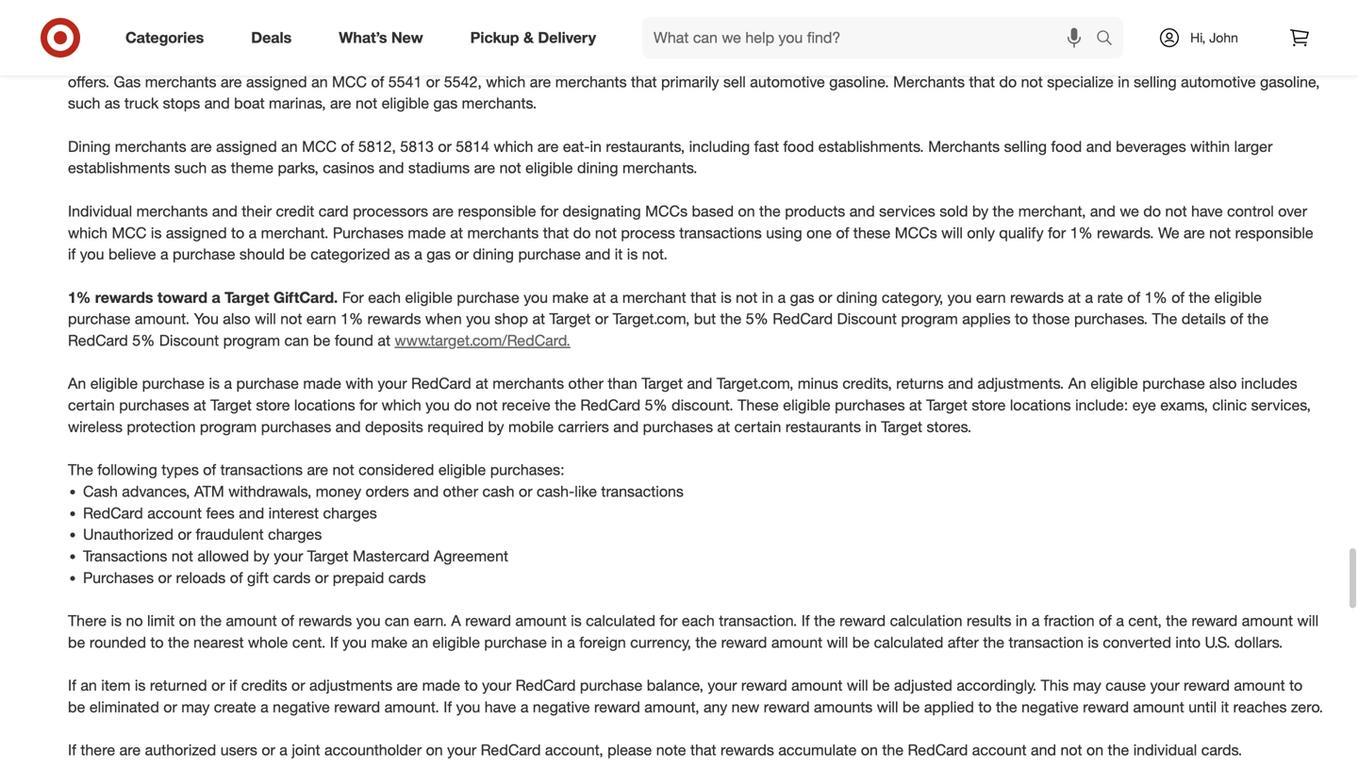 Task type: locate. For each thing, give the bounding box(es) containing it.
the following types of transactions are not considered eligible purchases: cash advances, atm withdrawals, money orders and other cash or cash-like transactions redcard account fees and interest charges unauthorized or fraudulent charges transactions not allowed by your target mastercard agreement purchases or reloads of gift cards or prepaid cards
[[68, 461, 684, 587]]

2 vertical spatial 5%
[[645, 396, 668, 414]]

0 horizontal spatial selling
[[1005, 137, 1048, 156]]

the inside an eligible purchase is a purchase made with your redcard at merchants other than target and target.com, minus credits, returns and adjustments. an eligible purchase also includes certain purchases at target store locations for which you do not receive the redcard 5% discount. these eligible purchases at target store locations include: eye exams, clinic services, wireless protection program purchases and deposits required by mobile carriers and purchases at certain restaurants in target stores.
[[555, 396, 577, 414]]

not inside dining merchants are assigned an mcc of 5812, 5813 or 5814 which are eat-in restaurants, including fast food establishments. merchants selling food and beverages within larger establishments such as theme parks, casinos and stadiums are not eligible dining merchants.
[[500, 159, 522, 177]]

amount. up the john
[[1234, 8, 1289, 26]]

1 for from the top
[[342, 8, 364, 26]]

1 vertical spatial the
[[68, 461, 93, 479]]

the down adjusted
[[883, 741, 904, 759]]

by inside the following types of transactions are not considered eligible purchases: cash advances, atm withdrawals, money orders and other cash or cash-like transactions redcard account fees and interest charges unauthorized or fraudulent charges transactions not allowed by your target mastercard agreement purchases or reloads of gift cards or prepaid cards
[[253, 547, 270, 565]]

0 vertical spatial based
[[879, 51, 921, 69]]

0 vertical spatial as
[[105, 94, 120, 112]]

type
[[972, 51, 1002, 69]]

0 vertical spatial have
[[1192, 202, 1224, 220]]

1 vertical spatial toward
[[158, 288, 208, 307]]

based up gasoline.
[[879, 51, 921, 69]]

merchant down delivery
[[521, 51, 585, 69]]

giftcard. for 1% rewards toward a target giftcard.
[[274, 288, 338, 307]]

gas
[[609, 8, 634, 26], [434, 94, 458, 112], [427, 245, 451, 263], [790, 288, 815, 307]]

based inside "individual merchants and their credit card processors are responsible for designating mccs based on the products and services sold by the merchant, and we do not have control over which mcc is assigned to a merchant. purchases made at merchants that do not process transactions using one of these mccs will only qualify for 1% rewards. we are not responsible if you believe a purchase should be categorized as a gas or dining purchase and it is not."
[[692, 202, 734, 220]]

0 vertical spatial other
[[569, 374, 604, 393]]

2%
[[68, 8, 91, 26], [1045, 8, 1068, 26]]

whole
[[248, 633, 288, 652]]

1 horizontal spatial locations
[[1011, 396, 1072, 414]]

1 vertical spatial merchants
[[929, 137, 1000, 156]]

considered
[[359, 461, 434, 479]]

amount right a
[[516, 612, 567, 630]]

in left restaurants,
[[590, 137, 602, 156]]

account
[[147, 504, 202, 522], [973, 741, 1027, 759]]

eligible down 5541
[[382, 94, 429, 112]]

as left truck
[[105, 94, 120, 112]]

categories
[[126, 28, 204, 47]]

0 vertical spatial may
[[1074, 676, 1102, 695]]

account down advances,
[[147, 504, 202, 522]]

1 vertical spatial primarily
[[662, 72, 720, 91]]

0 horizontal spatial responsible
[[458, 202, 537, 220]]

negative
[[273, 698, 330, 716], [533, 698, 590, 716], [1022, 698, 1079, 716]]

eligible inside gas and dining merchant categories: each merchant is assigned a merchant category code (mcc) which is determined based on the type of products or services the merchant primarily offers. gas merchants are assigned an mcc of 5541 or 5542, which are merchants that primarily sell automotive gasoline. merchants that do not specialize in selling automotive gasoline, such as truck stops and boat marinas, are not eligible gas merchants.
[[382, 94, 429, 112]]

0 vertical spatial it
[[615, 245, 623, 263]]

will inside "individual merchants and their credit card processors are responsible for designating mccs based on the products and services sold by the merchant, and we do not have control over which mcc is assigned to a merchant. purchases made at merchants that do not process transactions using one of these mccs will only qualify for 1% rewards. we are not responsible if you believe a purchase should be categorized as a gas or dining purchase and it is not."
[[942, 223, 963, 242]]

not right stadiums at the top of page
[[500, 159, 522, 177]]

their
[[242, 202, 272, 220]]

make down designating
[[553, 288, 589, 307]]

purchase up exams,
[[1143, 374, 1206, 393]]

individual merchants and their credit card processors are responsible for designating mccs based on the products and services sold by the merchant, and we do not have control over which mcc is assigned to a merchant. purchases made at merchants that do not process transactions using one of these mccs will only qualify for 1% rewards. we are not responsible if you believe a purchase should be categorized as a gas or dining purchase and it is not.
[[68, 202, 1314, 263]]

rate inside the for each eligible purchase you make at a merchant that is not in a gas or dining category, you earn rewards at a rate of 1% of the eligible purchase amount. you also will not earn 1% rewards when you shop at target or target.com, but the 5% redcard discount program applies to those purchases. the details of the redcard 5% discount program can be found at
[[1098, 288, 1124, 307]]

reward down adjustments
[[334, 698, 380, 716]]

users
[[221, 741, 258, 759]]

at right found
[[378, 331, 391, 350]]

mcc up believe
[[112, 223, 147, 242]]

negative up account,
[[533, 698, 590, 716]]

or inside "individual merchants and their credit card processors are responsible for designating mccs based on the products and services sold by the merchant, and we do not have control over which mcc is assigned to a merchant. purchases made at merchants that do not process transactions using one of these mccs will only qualify for 1% rewards. we are not responsible if you believe a purchase should be categorized as a gas or dining purchase and it is not."
[[455, 245, 469, 263]]

calculated
[[586, 612, 656, 630], [874, 633, 944, 652]]

also up clinic
[[1210, 374, 1238, 393]]

0 horizontal spatial discount
[[159, 331, 219, 350]]

purchases:
[[490, 461, 565, 479]]

2 vertical spatial each
[[682, 612, 715, 630]]

agreement
[[434, 547, 509, 565]]

rate up purchases.
[[1098, 288, 1124, 307]]

2 toward from the top
[[158, 288, 208, 307]]

1 horizontal spatial 5%
[[645, 396, 668, 414]]

that inside the for each eligible purchase you make at a merchant that is not in a gas or dining category, you earn rewards at a rate of 1% of the eligible purchase amount. you also will not earn 1% rewards when you shop at target or target.com, but the 5% redcard discount program applies to those purchases. the details of the redcard 5% discount program can be found at
[[691, 288, 717, 307]]

0 vertical spatial earn
[[876, 8, 907, 26]]

in down "using"
[[762, 288, 774, 307]]

products inside gas and dining merchant categories: each merchant is assigned a merchant category code (mcc) which is determined based on the type of products or services the merchant primarily offers. gas merchants are assigned an mcc of 5541 or 5542, which are merchants that primarily sell automotive gasoline. merchants that do not specialize in selling automotive gasoline, such as truck stops and boat marinas, are not eligible gas merchants.
[[1024, 51, 1084, 69]]

0 horizontal spatial the
[[68, 461, 93, 479]]

0 vertical spatial 5%
[[746, 310, 769, 328]]

should
[[240, 245, 285, 263]]

redcard
[[773, 310, 833, 328], [68, 331, 128, 350], [411, 374, 472, 393], [581, 396, 641, 414], [83, 504, 143, 522], [516, 676, 576, 695], [481, 741, 541, 759], [908, 741, 969, 759]]

process
[[621, 223, 676, 242]]

gas inside the for each eligible purchase you make at a merchant that is not in a gas or dining category, you earn rewards at a rate of 1% of the eligible purchase amount. you also will not earn 1% rewards when you shop at target or target.com, but the 5% redcard discount program applies to those purchases. the details of the redcard 5% discount program can be found at
[[790, 288, 815, 307]]

by up only
[[973, 202, 989, 220]]

automotive down hi, john
[[1182, 72, 1257, 91]]

amount up reaches
[[1235, 676, 1286, 695]]

results
[[967, 612, 1012, 630]]

not down should
[[281, 310, 302, 328]]

calculation
[[890, 612, 963, 630]]

after
[[948, 633, 979, 652]]

0 horizontal spatial other
[[443, 482, 478, 501]]

mcc up parks,
[[302, 137, 337, 156]]

2 vertical spatial program
[[200, 418, 257, 436]]

mcc
[[332, 72, 367, 91], [302, 137, 337, 156], [112, 223, 147, 242]]

certain up wireless
[[68, 396, 115, 414]]

of inside dining merchants are assigned an mcc of 5812, 5813 or 5814 which are eat-in restaurants, including fast food establishments. merchants selling food and beverages within larger establishments such as theme parks, casinos and stadiums are not eligible dining merchants.
[[341, 137, 354, 156]]

purchases
[[333, 223, 404, 242], [83, 568, 154, 587]]

0 horizontal spatial such
[[68, 94, 100, 112]]

1 vertical spatial services
[[880, 202, 936, 220]]

0 vertical spatial toward
[[158, 8, 208, 26]]

1 horizontal spatial account
[[973, 741, 1027, 759]]

1 horizontal spatial based
[[879, 51, 921, 69]]

assigned
[[443, 51, 504, 69], [246, 72, 307, 91], [216, 137, 277, 156], [166, 223, 227, 242]]

an inside dining merchants are assigned an mcc of 5812, 5813 or 5814 which are eat-in restaurants, including fast food establishments. merchants selling food and beverages within larger establishments such as theme parks, casinos and stadiums are not eligible dining merchants.
[[281, 137, 298, 156]]

transactions
[[680, 223, 762, 242], [220, 461, 303, 479], [602, 482, 684, 501]]

are inside if an item is returned or if credits or adjustments are made to your redcard purchase balance, your reward amount will be adjusted accordingly. this may cause your reward amount to be eliminated or may create a negative reward amount. if you have a negative reward amount, any new reward amounts will be applied to the negative reward amount until it reaches zero.
[[397, 676, 418, 695]]

as inside dining merchants are assigned an mcc of 5812, 5813 or 5814 which are eat-in restaurants, including fast food establishments. merchants selling food and beverages within larger establishments such as theme parks, casinos and stadiums are not eligible dining merchants.
[[211, 159, 227, 177]]

make inside there is no limit on the amount of rewards you can earn. a reward amount is calculated for each transaction. if the reward calculation results in a fraction of a cent, the reward amount will be rounded to the nearest whole cent. if you make an eligible purchase in a foreign currency, the reward amount will be calculated after the transaction is converted into u.s. dollars.
[[371, 633, 408, 652]]

credits
[[241, 676, 287, 695]]

deposits
[[365, 418, 424, 436]]

1 vertical spatial it
[[1222, 698, 1230, 716]]

purchases
[[119, 396, 189, 414], [835, 396, 906, 414], [261, 418, 331, 436], [643, 418, 714, 436]]

toward for 1%
[[158, 288, 208, 307]]

search
[[1088, 30, 1133, 49]]

0 horizontal spatial purchases
[[83, 568, 154, 587]]

0 vertical spatial by
[[973, 202, 989, 220]]

if left the item
[[68, 676, 76, 695]]

and down withdrawals,
[[239, 504, 264, 522]]

1 vertical spatial earn
[[977, 288, 1007, 307]]

target.com,
[[613, 310, 690, 328], [717, 374, 794, 393]]

believe
[[108, 245, 156, 263]]

1 2% from the left
[[68, 8, 91, 26]]

have inside if an item is returned or if credits or adjustments are made to your redcard purchase balance, your reward amount will be adjusted accordingly. this may cause your reward amount to be eliminated or may create a negative reward amount. if you have a negative reward amount, any new reward amounts will be applied to the negative reward amount until it reaches zero.
[[485, 698, 517, 716]]

1% up found
[[341, 310, 363, 328]]

0 horizontal spatial cards
[[273, 568, 311, 587]]

in inside gas and dining merchant categories: each merchant is assigned a merchant category code (mcc) which is determined based on the type of products or services the merchant primarily offers. gas merchants are assigned an mcc of 5541 or 5542, which are merchants that primarily sell automotive gasoline. merchants that do not specialize in selling automotive gasoline, such as truck stops and boat marinas, are not eligible gas merchants.
[[1119, 72, 1130, 91]]

currency,
[[631, 633, 692, 652]]

2 store from the left
[[972, 396, 1006, 414]]

merchants inside gas and dining merchant categories: each merchant is assigned a merchant category code (mcc) which is determined based on the type of products or services the merchant primarily offers. gas merchants are assigned an mcc of 5541 or 5542, which are merchants that primarily sell automotive gasoline. merchants that do not specialize in selling automotive gasoline, such as truck stops and boat marinas, are not eligible gas merchants.
[[894, 72, 965, 91]]

an down each
[[312, 72, 328, 91]]

selling inside gas and dining merchant categories: each merchant is assigned a merchant category code (mcc) which is determined based on the type of products or services the merchant primarily offers. gas merchants are assigned an mcc of 5541 or 5542, which are merchants that primarily sell automotive gasoline. merchants that do not specialize in selling automotive gasoline, such as truck stops and boat marinas, are not eligible gas merchants.
[[1134, 72, 1177, 91]]

0 vertical spatial products
[[1024, 51, 1084, 69]]

target.com, inside an eligible purchase is a purchase made with your redcard at merchants other than target and target.com, minus credits, returns and adjustments. an eligible purchase also includes certain purchases at target store locations for which you do not receive the redcard 5% discount. these eligible purchases at target store locations include: eye exams, clinic services, wireless protection program purchases and deposits required by mobile carriers and purchases at certain restaurants in target stores.
[[717, 374, 794, 393]]

on right "accountholder"
[[426, 741, 443, 759]]

1 vertical spatial calculated
[[874, 633, 944, 652]]

0 vertical spatial for
[[342, 8, 364, 26]]

stores.
[[927, 418, 972, 436]]

1 horizontal spatial target.com,
[[717, 374, 794, 393]]

at down designating
[[593, 288, 606, 307]]

1 horizontal spatial primarily
[[1260, 51, 1318, 69]]

2 vertical spatial amount.
[[385, 698, 440, 716]]

2 locations from the left
[[1011, 396, 1072, 414]]

made inside an eligible purchase is a purchase made with your redcard at merchants other than target and target.com, minus credits, returns and adjustments. an eligible purchase also includes certain purchases at target store locations for which you do not receive the redcard 5% discount. these eligible purchases at target store locations include: eye exams, clinic services, wireless protection program purchases and deposits required by mobile carriers and purchases at certain restaurants in target stores.
[[303, 374, 342, 393]]

1 food from the left
[[784, 137, 815, 156]]

1 negative from the left
[[273, 698, 330, 716]]

1 vertical spatial products
[[785, 202, 846, 220]]

0 horizontal spatial by
[[253, 547, 270, 565]]

0 horizontal spatial an
[[68, 374, 86, 393]]

that down type
[[970, 72, 996, 91]]

as
[[105, 94, 120, 112], [211, 159, 227, 177], [395, 245, 410, 263]]

0 horizontal spatial products
[[785, 202, 846, 220]]

an inside if an item is returned or if credits or adjustments are made to your redcard purchase balance, your reward amount will be adjusted accordingly. this may cause your reward amount to be eliminated or may create a negative reward amount. if you have a negative reward amount, any new reward amounts will be applied to the negative reward amount until it reaches zero.
[[81, 676, 97, 695]]

to inside "individual merchants and their credit card processors are responsible for designating mccs based on the products and services sold by the merchant, and we do not have control over which mcc is assigned to a merchant. purchases made at merchants that do not process transactions using one of these mccs will only qualify for 1% rewards. we are not responsible if you believe a purchase should be categorized as a gas or dining purchase and it is not."
[[231, 223, 245, 242]]

in inside an eligible purchase is a purchase made with your redcard at merchants other than target and target.com, minus credits, returns and adjustments. an eligible purchase also includes certain purchases at target store locations for which you do not receive the redcard 5% discount. these eligible purchases at target store locations include: eye exams, clinic services, wireless protection program purchases and deposits required by mobile carriers and purchases at certain restaurants in target stores.
[[866, 418, 877, 436]]

1 giftcard. from the top
[[274, 8, 338, 26]]

1 horizontal spatial store
[[972, 396, 1006, 414]]

mcc inside "individual merchants and their credit card processors are responsible for designating mccs based on the products and services sold by the merchant, and we do not have control over which mcc is assigned to a merchant. purchases made at merchants that do not process transactions using one of these mccs will only qualify for 1% rewards. we are not responsible if you believe a purchase should be categorized as a gas or dining purchase and it is not."
[[112, 223, 147, 242]]

1 horizontal spatial amount.
[[385, 698, 440, 716]]

the right but
[[721, 310, 742, 328]]

each up currency, on the bottom of page
[[682, 612, 715, 630]]

0 horizontal spatial gas
[[68, 51, 95, 69]]

can inside the for each eligible purchase you make at a merchant that is not in a gas or dining category, you earn rewards at a rate of 1% of the eligible purchase amount. you also will not earn 1% rewards when you shop at target or target.com, but the 5% redcard discount program applies to those purchases. the details of the redcard 5% discount program can be found at
[[284, 331, 309, 350]]

1 horizontal spatial responsible
[[1236, 223, 1314, 242]]

purchase down foreign at the left bottom of the page
[[580, 676, 643, 695]]

are left eat- at the left top
[[538, 137, 559, 156]]

is inside the for each eligible purchase you make at a merchant that is not in a gas or dining category, you earn rewards at a rate of 1% of the eligible purchase amount. you also will not earn 1% rewards when you shop at target or target.com, but the 5% redcard discount program applies to those purchases. the details of the redcard 5% discount program can be found at
[[721, 288, 732, 307]]

establishments
[[68, 159, 170, 177]]

returned
[[150, 676, 207, 695]]

and down designating
[[585, 245, 611, 263]]

make
[[553, 8, 589, 26], [553, 288, 589, 307], [371, 633, 408, 652]]

purchases down transactions
[[83, 568, 154, 587]]

0 vertical spatial transactions
[[680, 223, 762, 242]]

purchase inside if an item is returned or if credits or adjustments are made to your redcard purchase balance, your reward amount will be adjusted accordingly. this may cause your reward amount to be eliminated or may create a negative reward amount. if you have a negative reward amount, any new reward amounts will be applied to the negative reward amount until it reaches zero.
[[580, 676, 643, 695]]

1 vertical spatial account
[[973, 741, 1027, 759]]

1 horizontal spatial products
[[1024, 51, 1084, 69]]

2 an from the left
[[1069, 374, 1087, 393]]

do inside an eligible purchase is a purchase made with your redcard at merchants other than target and target.com, minus credits, returns and adjustments. an eligible purchase also includes certain purchases at target store locations for which you do not receive the redcard 5% discount. these eligible purchases at target store locations include: eye exams, clinic services, wireless protection program purchases and deposits required by mobile carriers and purchases at certain restaurants in target stores.
[[454, 396, 472, 414]]

1 horizontal spatial by
[[488, 418, 504, 436]]

1 vertical spatial 5%
[[132, 331, 155, 350]]

1 automotive from the left
[[751, 72, 826, 91]]

an
[[312, 72, 328, 91], [281, 137, 298, 156], [412, 633, 429, 652], [81, 676, 97, 695]]

amount
[[226, 612, 277, 630], [516, 612, 567, 630], [1243, 612, 1294, 630], [772, 633, 823, 652], [792, 676, 843, 695], [1235, 676, 1286, 695], [1134, 698, 1185, 716]]

amounts
[[814, 698, 873, 716]]

dining inside dining merchants are assigned an mcc of 5812, 5813 or 5814 which are eat-in restaurants, including fast food establishments. merchants selling food and beverages within larger establishments such as theme parks, casinos and stadiums are not eligible dining merchants.
[[578, 159, 619, 177]]

charges down money
[[323, 504, 377, 522]]

purchases inside the following types of transactions are not considered eligible purchases: cash advances, atm withdrawals, money orders and other cash or cash-like transactions redcard account fees and interest charges unauthorized or fraudulent charges transactions not allowed by your target mastercard agreement purchases or reloads of gift cards or prepaid cards
[[83, 568, 154, 587]]

for inside an eligible purchase is a purchase made with your redcard at merchants other than target and target.com, minus credits, returns and adjustments. an eligible purchase also includes certain purchases at target store locations for which you do not receive the redcard 5% discount. these eligible purchases at target store locations include: eye exams, clinic services, wireless protection program purchases and deposits required by mobile carriers and purchases at certain restaurants in target stores.
[[360, 396, 378, 414]]

it inside "individual merchants and their credit card processors are responsible for designating mccs based on the products and services sold by the merchant, and we do not have control over which mcc is assigned to a merchant. purchases made at merchants that do not process transactions using one of these mccs will only qualify for 1% rewards. we are not responsible if you believe a purchase should be categorized as a gas or dining purchase and it is not."
[[615, 245, 623, 263]]

0 horizontal spatial can
[[284, 331, 309, 350]]

the up cash
[[68, 461, 93, 479]]

merchants up receive
[[493, 374, 564, 393]]

gas
[[68, 51, 95, 69], [114, 72, 141, 91]]

1 horizontal spatial rate
[[1098, 288, 1124, 307]]

reward up new
[[742, 676, 788, 695]]

target inside the following types of transactions are not considered eligible purchases: cash advances, atm withdrawals, money orders and other cash or cash-like transactions redcard account fees and interest charges unauthorized or fraudulent charges transactions not allowed by your target mastercard agreement purchases or reloads of gift cards or prepaid cards
[[307, 547, 349, 565]]

merchants. inside gas and dining merchant categories: each merchant is assigned a merchant category code (mcc) which is determined based on the type of products or services the merchant primarily offers. gas merchants are assigned an mcc of 5541 or 5542, which are merchants that primarily sell automotive gasoline. merchants that do not specialize in selling automotive gasoline, such as truck stops and boat marinas, are not eligible gas merchants.
[[462, 94, 537, 112]]

your inside the following types of transactions are not considered eligible purchases: cash advances, atm withdrawals, money orders and other cash or cash-like transactions redcard account fees and interest charges unauthorized or fraudulent charges transactions not allowed by your target mastercard agreement purchases or reloads of gift cards or prepaid cards
[[274, 547, 303, 565]]

amount.
[[1234, 8, 1289, 26], [135, 310, 190, 328], [385, 698, 440, 716]]

gas up offers.
[[68, 51, 95, 69]]

purchase up "shop"
[[457, 288, 520, 307]]

rate up type
[[998, 8, 1024, 26]]

gas inside gas and dining merchant categories: each merchant is assigned a merchant category code (mcc) which is determined based on the type of products or services the merchant primarily offers. gas merchants are assigned an mcc of 5541 or 5542, which are merchants that primarily sell automotive gasoline. merchants that do not specialize in selling automotive gasoline, such as truck stops and boat marinas, are not eligible gas merchants.
[[434, 94, 458, 112]]

products up specialize on the top right of page
[[1024, 51, 1084, 69]]

1 horizontal spatial an
[[1069, 374, 1087, 393]]

dining merchants are assigned an mcc of 5812, 5813 or 5814 which are eat-in restaurants, including fast food establishments. merchants selling food and beverages within larger establishments such as theme parks, casinos and stadiums are not eligible dining merchants.
[[68, 137, 1273, 177]]

like
[[575, 482, 597, 501]]

dining left category,
[[837, 288, 878, 307]]

0 horizontal spatial services
[[880, 202, 936, 220]]

1 vertical spatial if
[[229, 676, 237, 695]]

0 vertical spatial merchants
[[894, 72, 965, 91]]

1 horizontal spatial mccs
[[895, 223, 938, 242]]

may down returned
[[181, 698, 210, 716]]

gas down processors
[[427, 245, 451, 263]]

0 vertical spatial discount
[[838, 310, 897, 328]]

are inside the following types of transactions are not considered eligible purchases: cash advances, atm withdrawals, money orders and other cash or cash-like transactions redcard account fees and interest charges unauthorized or fraudulent charges transactions not allowed by your target mastercard agreement purchases or reloads of gift cards or prepaid cards
[[307, 461, 328, 479]]

gas and dining merchant categories: each merchant is assigned a merchant category code (mcc) which is determined based on the type of products or services the merchant primarily offers. gas merchants are assigned an mcc of 5541 or 5542, which are merchants that primarily sell automotive gasoline. merchants that do not specialize in selling automotive gasoline, such as truck stops and boat marinas, are not eligible gas merchants.
[[68, 51, 1321, 112]]

1 vertical spatial purchases
[[83, 568, 154, 587]]

0 vertical spatial made
[[408, 223, 446, 242]]

amount. for 2% rewards toward a target giftcard. for each eligible purchase you make in gas or dining merchant categories, you earn rewards at a rate of 2% of the eligible purchase amount.
[[1234, 8, 1289, 26]]

1 horizontal spatial merchants.
[[623, 159, 698, 177]]

establishments.
[[819, 137, 925, 156]]

in up delivery
[[593, 8, 605, 26]]

1 vertical spatial giftcard.
[[274, 288, 338, 307]]

locations down "with"
[[294, 396, 355, 414]]

for inside there is no limit on the amount of rewards you can earn. a reward amount is calculated for each transaction. if the reward calculation results in a fraction of a cent, the reward amount will be rounded to the nearest whole cent. if you make an eligible purchase in a foreign currency, the reward amount will be calculated after the transaction is converted into u.s. dollars.
[[660, 612, 678, 630]]

you up "required"
[[426, 396, 450, 414]]

locations down adjustments.
[[1011, 396, 1072, 414]]

dining inside "individual merchants and their credit card processors are responsible for designating mccs based on the products and services sold by the merchant, and we do not have control over which mcc is assigned to a merchant. purchases made at merchants that do not process transactions using one of these mccs will only qualify for 1% rewards. we are not responsible if you believe a purchase should be categorized as a gas or dining purchase and it is not."
[[473, 245, 514, 263]]

1 horizontal spatial the
[[1153, 310, 1178, 328]]

not inside an eligible purchase is a purchase made with your redcard at merchants other than target and target.com, minus credits, returns and adjustments. an eligible purchase also includes certain purchases at target store locations for which you do not receive the redcard 5% discount. these eligible purchases at target store locations include: eye exams, clinic services, wireless protection program purchases and deposits required by mobile carriers and purchases at certain restaurants in target stores.
[[476, 396, 498, 414]]

1 vertical spatial transactions
[[220, 461, 303, 479]]

0 horizontal spatial locations
[[294, 396, 355, 414]]

1 horizontal spatial purchases
[[333, 223, 404, 242]]

0 horizontal spatial automotive
[[751, 72, 826, 91]]

1 horizontal spatial other
[[569, 374, 604, 393]]

your inside an eligible purchase is a purchase made with your redcard at merchants other than target and target.com, minus credits, returns and adjustments. an eligible purchase also includes certain purchases at target store locations for which you do not receive the redcard 5% discount. these eligible purchases at target store locations include: eye exams, clinic services, wireless protection program purchases and deposits required by mobile carriers and purchases at certain restaurants in target stores.
[[378, 374, 407, 393]]

0 horizontal spatial amount.
[[135, 310, 190, 328]]

an
[[68, 374, 86, 393], [1069, 374, 1087, 393]]

0 horizontal spatial target.com,
[[613, 310, 690, 328]]

beverages
[[1117, 137, 1187, 156]]

responsible down 5814
[[458, 202, 537, 220]]

you up adjustments
[[343, 633, 367, 652]]

or right credits
[[292, 676, 305, 695]]

casinos
[[323, 159, 375, 177]]

the right transaction.
[[815, 612, 836, 630]]

mastercard
[[353, 547, 430, 565]]

unauthorized
[[83, 525, 174, 544]]

2 horizontal spatial earn
[[977, 288, 1007, 307]]

2 food from the left
[[1052, 137, 1083, 156]]

based inside gas and dining merchant categories: each merchant is assigned a merchant category code (mcc) which is determined based on the type of products or services the merchant primarily offers. gas merchants are assigned an mcc of 5541 or 5542, which are merchants that primarily sell automotive gasoline. merchants that do not specialize in selling automotive gasoline, such as truck stops and boat marinas, are not eligible gas merchants.
[[879, 51, 921, 69]]

is
[[428, 51, 439, 69], [782, 51, 793, 69], [151, 223, 162, 242], [627, 245, 638, 263], [721, 288, 732, 307], [209, 374, 220, 393], [111, 612, 122, 630], [571, 612, 582, 630], [1088, 633, 1099, 652], [135, 676, 146, 695]]

receive
[[502, 396, 551, 414]]

in down credits, on the right
[[866, 418, 877, 436]]

target up the atm
[[211, 396, 252, 414]]

of inside "individual merchants and their credit card processors are responsible for designating mccs based on the products and services sold by the merchant, and we do not have control over which mcc is assigned to a merchant. purchases made at merchants that do not process transactions using one of these mccs will only qualify for 1% rewards. we are not responsible if you believe a purchase should be categorized as a gas or dining purchase and it is not."
[[837, 223, 850, 242]]

1 vertical spatial gas
[[114, 72, 141, 91]]

by inside an eligible purchase is a purchase made with your redcard at merchants other than target and target.com, minus credits, returns and adjustments. an eligible purchase also includes certain purchases at target store locations for which you do not receive the redcard 5% discount. these eligible purchases at target store locations include: eye exams, clinic services, wireless protection program purchases and deposits required by mobile carriers and purchases at certain restaurants in target stores.
[[488, 418, 504, 436]]

dining up the code
[[656, 8, 697, 26]]

the right currency, on the bottom of page
[[696, 633, 717, 652]]

be down there
[[68, 633, 85, 652]]

following
[[97, 461, 157, 479]]

0 horizontal spatial merchants.
[[462, 94, 537, 112]]

at down stadiums at the top of page
[[451, 223, 463, 242]]

for
[[541, 202, 559, 220], [1049, 223, 1067, 242], [360, 396, 378, 414], [660, 612, 678, 630]]

certain down these
[[735, 418, 782, 436]]

at inside "individual merchants and their credit card processors are responsible for designating mccs based on the products and services sold by the merchant, and we do not have control over which mcc is assigned to a merchant. purchases made at merchants that do not process transactions using one of these mccs will only qualify for 1% rewards. we are not responsible if you believe a purchase should be categorized as a gas or dining purchase and it is not."
[[451, 223, 463, 242]]

1 vertical spatial may
[[181, 698, 210, 716]]

what's new link
[[323, 17, 447, 59]]

2 giftcard. from the top
[[274, 288, 338, 307]]

can left earn.
[[385, 612, 410, 630]]

merchants. inside dining merchants are assigned an mcc of 5812, 5813 or 5814 which are eat-in restaurants, including fast food establishments. merchants selling food and beverages within larger establishments such as theme parks, casinos and stadiums are not eligible dining merchants.
[[623, 159, 698, 177]]

1 vertical spatial as
[[211, 159, 227, 177]]

made left "with"
[[303, 374, 342, 393]]

primarily down the code
[[662, 72, 720, 91]]

merchants up sold
[[929, 137, 1000, 156]]

target up the "stores."
[[927, 396, 968, 414]]

responsible
[[458, 202, 537, 220], [1236, 223, 1314, 242]]

prepaid
[[333, 568, 384, 587]]

1 cards from the left
[[273, 568, 311, 587]]

such inside gas and dining merchant categories: each merchant is assigned a merchant category code (mcc) which is determined based on the type of products or services the merchant primarily offers. gas merchants are assigned an mcc of 5541 or 5542, which are merchants that primarily sell automotive gasoline. merchants that do not specialize in selling automotive gasoline, such as truck stops and boat marinas, are not eligible gas merchants.
[[68, 94, 100, 112]]

at up protection
[[194, 396, 206, 414]]

0 vertical spatial the
[[1153, 310, 1178, 328]]

giftcard.
[[274, 8, 338, 26], [274, 288, 338, 307]]

www.target.com/redcard.
[[395, 331, 571, 350]]

1 horizontal spatial cards
[[389, 568, 426, 587]]

amount. inside the for each eligible purchase you make at a merchant that is not in a gas or dining category, you earn rewards at a rate of 1% of the eligible purchase amount. you also will not earn 1% rewards when you shop at target or target.com, but the 5% redcard discount program applies to those purchases. the details of the redcard 5% discount program can be found at
[[135, 310, 190, 328]]

selling
[[1134, 72, 1177, 91], [1005, 137, 1048, 156]]

returns
[[897, 374, 944, 393]]

you up www.target.com/redcard. link
[[466, 310, 491, 328]]

withdrawals,
[[229, 482, 312, 501]]

merchant down the not.
[[623, 288, 687, 307]]

gift
[[247, 568, 269, 587]]

eligible inside the following types of transactions are not considered eligible purchases: cash advances, atm withdrawals, money orders and other cash or cash-like transactions redcard account fees and interest charges unauthorized or fraudulent charges transactions not allowed by your target mastercard agreement purchases or reloads of gift cards or prepaid cards
[[439, 461, 486, 479]]

are up money
[[307, 461, 328, 479]]

individual
[[68, 202, 132, 220]]

if there are authorized users or a joint accountholder on your redcard account, please note that rewards accumulate on the redcard account and not on the individual cards.
[[68, 741, 1243, 759]]

0 horizontal spatial may
[[181, 698, 210, 716]]

new
[[391, 28, 423, 47]]

can
[[284, 331, 309, 350], [385, 612, 410, 630]]

in
[[593, 8, 605, 26], [1119, 72, 1130, 91], [590, 137, 602, 156], [762, 288, 774, 307], [866, 418, 877, 436], [1016, 612, 1028, 630], [551, 633, 563, 652]]

1 vertical spatial selling
[[1005, 137, 1048, 156]]

1 horizontal spatial as
[[211, 159, 227, 177]]

2 negative from the left
[[533, 698, 590, 716]]

cash-
[[537, 482, 575, 501]]

not up reloads
[[172, 547, 193, 565]]

account inside the following types of transactions are not considered eligible purchases: cash advances, atm withdrawals, money orders and other cash or cash-like transactions redcard account fees and interest charges unauthorized or fraudulent charges transactions not allowed by your target mastercard agreement purchases or reloads of gift cards or prepaid cards
[[147, 504, 202, 522]]

merchants down 'category'
[[556, 72, 627, 91]]

1 an from the left
[[68, 374, 86, 393]]

1 vertical spatial for
[[342, 288, 364, 307]]

products up one
[[785, 202, 846, 220]]

0 horizontal spatial based
[[692, 202, 734, 220]]

(mcc)
[[691, 51, 734, 69]]

have inside "individual merchants and their credit card processors are responsible for designating mccs based on the products and services sold by the merchant, and we do not have control over which mcc is assigned to a merchant. purchases made at merchants that do not process transactions using one of these mccs will only qualify for 1% rewards. we are not responsible if you believe a purchase should be categorized as a gas or dining purchase and it is not."
[[1192, 202, 1224, 220]]

1 horizontal spatial have
[[1192, 202, 1224, 220]]

merchant,
[[1019, 202, 1087, 220]]

2 vertical spatial mcc
[[112, 223, 147, 242]]

made inside "individual merchants and their credit card processors are responsible for designating mccs based on the products and services sold by the merchant, and we do not have control over which mcc is assigned to a merchant. purchases made at merchants that do not process transactions using one of these mccs will only qualify for 1% rewards. we are not responsible if you believe a purchase should be categorized as a gas or dining purchase and it is not."
[[408, 223, 446, 242]]

also inside an eligible purchase is a purchase made with your redcard at merchants other than target and target.com, minus credits, returns and adjustments. an eligible purchase also includes certain purchases at target store locations for which you do not receive the redcard 5% discount. these eligible purchases at target store locations include: eye exams, clinic services, wireless protection program purchases and deposits required by mobile carriers and purchases at certain restaurants in target stores.
[[1210, 374, 1238, 393]]

not.
[[642, 245, 668, 263]]

1 horizontal spatial earn
[[876, 8, 907, 26]]

in inside the for each eligible purchase you make at a merchant that is not in a gas or dining category, you earn rewards at a rate of 1% of the eligible purchase amount. you also will not earn 1% rewards when you shop at target or target.com, but the 5% redcard discount program applies to those purchases. the details of the redcard 5% discount program can be found at
[[762, 288, 774, 307]]

transactions inside "individual merchants and their credit card processors are responsible for designating mccs based on the products and services sold by the merchant, and we do not have control over which mcc is assigned to a merchant. purchases made at merchants that do not process transactions using one of these mccs will only qualify for 1% rewards. we are not responsible if you believe a purchase should be categorized as a gas or dining purchase and it is not."
[[680, 223, 762, 242]]

merchants inside dining merchants are assigned an mcc of 5812, 5813 or 5814 which are eat-in restaurants, including fast food establishments. merchants selling food and beverages within larger establishments such as theme parks, casinos and stadiums are not eligible dining merchants.
[[929, 137, 1000, 156]]

and right carriers
[[614, 418, 639, 436]]

target.com, left but
[[613, 310, 690, 328]]

0 horizontal spatial negative
[[273, 698, 330, 716]]

1 toward from the top
[[158, 8, 208, 26]]

it
[[615, 245, 623, 263], [1222, 698, 1230, 716]]

exams,
[[1161, 396, 1209, 414]]

on inside "individual merchants and their credit card processors are responsible for designating mccs based on the products and services sold by the merchant, and we do not have control over which mcc is assigned to a merchant. purchases made at merchants that do not process transactions using one of these mccs will only qualify for 1% rewards. we are not responsible if you believe a purchase should be categorized as a gas or dining purchase and it is not."
[[738, 202, 756, 220]]

restaurants
[[786, 418, 862, 436]]

earn.
[[414, 612, 447, 630]]

0 horizontal spatial food
[[784, 137, 815, 156]]

0 horizontal spatial calculated
[[586, 612, 656, 630]]

1 vertical spatial responsible
[[1236, 223, 1314, 242]]

2 vertical spatial by
[[253, 547, 270, 565]]

the up carriers
[[555, 396, 577, 414]]

not up money
[[333, 461, 354, 479]]

will
[[942, 223, 963, 242], [255, 310, 276, 328], [1298, 612, 1319, 630], [827, 633, 849, 652], [847, 676, 869, 695], [877, 698, 899, 716]]

be inside the for each eligible purchase you make at a merchant that is not in a gas or dining category, you earn rewards at a rate of 1% of the eligible purchase amount. you also will not earn 1% rewards when you shop at target or target.com, but the 5% redcard discount program applies to those purchases. the details of the redcard 5% discount program can be found at
[[313, 331, 331, 350]]

that up but
[[691, 288, 717, 307]]

will inside the for each eligible purchase you make at a merchant that is not in a gas or dining category, you earn rewards at a rate of 1% of the eligible purchase amount. you also will not earn 1% rewards when you shop at target or target.com, but the 5% redcard discount program applies to those purchases. the details of the redcard 5% discount program can be found at
[[255, 310, 276, 328]]

merchants. down restaurants,
[[623, 159, 698, 177]]

calculated up foreign at the left bottom of the page
[[586, 612, 656, 630]]

2 for from the top
[[342, 288, 364, 307]]

mcc inside gas and dining merchant categories: each merchant is assigned a merchant category code (mcc) which is determined based on the type of products or services the merchant primarily offers. gas merchants are assigned an mcc of 5541 or 5542, which are merchants that primarily sell automotive gasoline. merchants that do not specialize in selling automotive gasoline, such as truck stops and boat marinas, are not eligible gas merchants.
[[332, 72, 367, 91]]

giftcard. down should
[[274, 288, 338, 307]]

program down category,
[[902, 310, 959, 328]]

2 vertical spatial earn
[[307, 310, 337, 328]]

made
[[408, 223, 446, 242], [303, 374, 342, 393], [422, 676, 461, 695]]

of
[[1028, 8, 1041, 26], [1072, 8, 1085, 26], [1006, 51, 1019, 69], [371, 72, 384, 91], [341, 137, 354, 156], [837, 223, 850, 242], [1128, 288, 1141, 307], [1172, 288, 1185, 307], [1231, 310, 1244, 328], [203, 461, 216, 479], [230, 568, 243, 587], [281, 612, 294, 630], [1099, 612, 1113, 630]]

redcard down cash
[[83, 504, 143, 522]]

deals link
[[235, 17, 315, 59]]

2 2% from the left
[[1045, 8, 1068, 26]]

the up "using"
[[760, 202, 781, 220]]

eligible inside dining merchants are assigned an mcc of 5812, 5813 or 5814 which are eat-in restaurants, including fast food establishments. merchants selling food and beverages within larger establishments such as theme parks, casinos and stadiums are not eligible dining merchants.
[[526, 159, 573, 177]]

as down processors
[[395, 245, 410, 263]]

2 horizontal spatial by
[[973, 202, 989, 220]]

1 horizontal spatial services
[[1106, 51, 1162, 69]]

0 horizontal spatial certain
[[68, 396, 115, 414]]

which right 5814
[[494, 137, 534, 156]]

toward up categories
[[158, 8, 208, 26]]



Task type: describe. For each thing, give the bounding box(es) containing it.
each inside the for each eligible purchase you make at a merchant that is not in a gas or dining category, you earn rewards at a rate of 1% of the eligible purchase amount. you also will not earn 1% rewards when you shop at target or target.com, but the 5% redcard discount program applies to those purchases. the details of the redcard 5% discount program can be found at
[[368, 288, 401, 307]]

note
[[657, 741, 687, 759]]

accountholder
[[325, 741, 422, 759]]

be inside "individual merchants and their credit card processors are responsible for designating mccs based on the products and services sold by the merchant, and we do not have control over which mcc is assigned to a merchant. purchases made at merchants that do not process transactions using one of these mccs will only qualify for 1% rewards. we are not responsible if you believe a purchase should be categorized as a gas or dining purchase and it is not."
[[289, 245, 307, 263]]

assigned inside dining merchants are assigned an mcc of 5812, 5813 or 5814 which are eat-in restaurants, including fast food establishments. merchants selling food and beverages within larger establishments such as theme parks, casinos and stadiums are not eligible dining merchants.
[[216, 137, 277, 156]]

includes
[[1242, 374, 1298, 393]]

selling inside dining merchants are assigned an mcc of 5812, 5813 or 5814 which are eat-in restaurants, including fast food establishments. merchants selling food and beverages within larger establishments such as theme parks, casinos and stadiums are not eligible dining merchants.
[[1005, 137, 1048, 156]]

the down results
[[984, 633, 1005, 652]]

target.com, inside the for each eligible purchase you make at a merchant that is not in a gas or dining category, you earn rewards at a rate of 1% of the eligible purchase amount. you also will not earn 1% rewards when you shop at target or target.com, but the 5% redcard discount program applies to those purchases. the details of the redcard 5% discount program can be found at
[[613, 310, 690, 328]]

2 cards from the left
[[389, 568, 426, 587]]

if right transaction.
[[802, 612, 810, 630]]

are down stops
[[191, 137, 212, 156]]

gasoline,
[[1261, 72, 1321, 91]]

applied
[[925, 698, 975, 716]]

0 vertical spatial calculated
[[586, 612, 656, 630]]

rate for 2%
[[998, 8, 1024, 26]]

you inside if an item is returned or if credits or adjustments are made to your redcard purchase balance, your reward amount will be adjusted accordingly. this may cause your reward amount to be eliminated or may create a negative reward amount. if you have a negative reward amount, any new reward amounts will be applied to the negative reward amount until it reaches zero.
[[456, 698, 481, 716]]

cent,
[[1129, 612, 1162, 630]]

a
[[451, 612, 461, 630]]

an inside gas and dining merchant categories: each merchant is assigned a merchant category code (mcc) which is determined based on the type of products or services the merchant primarily offers. gas merchants are assigned an mcc of 5541 or 5542, which are merchants that primarily sell automotive gasoline. merchants that do not specialize in selling automotive gasoline, such as truck stops and boat marinas, are not eligible gas merchants.
[[312, 72, 328, 91]]

you up the determined on the right top
[[848, 8, 872, 26]]

money
[[316, 482, 362, 501]]

merchants inside dining merchants are assigned an mcc of 5812, 5813 or 5814 which are eat-in restaurants, including fast food establishments. merchants selling food and beverages within larger establishments such as theme parks, casinos and stadiums are not eligible dining merchants.
[[115, 137, 186, 156]]

0 horizontal spatial primarily
[[662, 72, 720, 91]]

and left the we
[[1091, 202, 1116, 220]]

1 vertical spatial discount
[[159, 331, 219, 350]]

if left there
[[68, 741, 76, 759]]

if inside "individual merchants and their credit card processors are responsible for designating mccs based on the products and services sold by the merchant, and we do not have control over which mcc is assigned to a merchant. purchases made at merchants that do not process transactions using one of these mccs will only qualify for 1% rewards. we are not responsible if you believe a purchase should be categorized as a gas or dining purchase and it is not."
[[68, 245, 76, 263]]

eye
[[1133, 396, 1157, 414]]

for each eligible purchase you make at a merchant that is not in a gas or dining category, you earn rewards at a rate of 1% of the eligible purchase amount. you also will not earn 1% rewards when you shop at target or target.com, but the 5% redcard discount program applies to those purchases. the details of the redcard 5% discount program can be found at
[[68, 288, 1270, 350]]

the inside the following types of transactions are not considered eligible purchases: cash advances, atm withdrawals, money orders and other cash or cash-like transactions redcard account fees and interest charges unauthorized or fraudulent charges transactions not allowed by your target mastercard agreement purchases or reloads of gift cards or prepaid cards
[[68, 461, 93, 479]]

rate for 1%
[[1098, 288, 1124, 307]]

purchases inside "individual merchants and their credit card processors are responsible for designating mccs based on the products and services sold by the merchant, and we do not have control over which mcc is assigned to a merchant. purchases made at merchants that do not process transactions using one of these mccs will only qualify for 1% rewards. we are not responsible if you believe a purchase should be categorized as a gas or dining purchase and it is not."
[[333, 223, 404, 242]]

1% up purchases.
[[1145, 288, 1168, 307]]

2 horizontal spatial 5%
[[746, 310, 769, 328]]

purchase down designating
[[518, 245, 581, 263]]

merchant up (mcc)
[[701, 8, 765, 26]]

cause
[[1106, 676, 1147, 695]]

are down 5814
[[474, 159, 496, 177]]

only
[[968, 223, 996, 242]]

1 horizontal spatial gas
[[114, 72, 141, 91]]

redcard up "required"
[[411, 374, 472, 393]]

to inside the for each eligible purchase you make at a merchant that is not in a gas or dining category, you earn rewards at a rate of 1% of the eligible purchase amount. you also will not earn 1% rewards when you shop at target or target.com, but the 5% redcard discount program applies to those purchases. the details of the redcard 5% discount program can be found at
[[1016, 310, 1029, 328]]

giftcard. for 2% rewards toward a target giftcard. for each eligible purchase you make in gas or dining merchant categories, you earn rewards at a rate of 2% of the eligible purchase amount.
[[274, 8, 338, 26]]

if right cent.
[[330, 633, 338, 652]]

also inside the for each eligible purchase you make at a merchant that is not in a gas or dining category, you earn rewards at a rate of 1% of the eligible purchase amount. you also will not earn 1% rewards when you shop at target or target.com, but the 5% redcard discount program applies to those purchases. the details of the redcard 5% discount program can be found at
[[223, 310, 251, 328]]

eligible down minus
[[784, 396, 831, 414]]

authorized
[[145, 741, 216, 759]]

until
[[1189, 698, 1218, 716]]

into
[[1176, 633, 1201, 652]]

on inside gas and dining merchant categories: each merchant is assigned a merchant category code (mcc) which is determined based on the type of products or services the merchant primarily offers. gas merchants are assigned an mcc of 5541 or 5542, which are merchants that primarily sell automotive gasoline. merchants that do not specialize in selling automotive gasoline, such as truck stops and boat marinas, are not eligible gas merchants.
[[925, 51, 942, 69]]

earn for category,
[[977, 288, 1007, 307]]

purchase up hi,
[[1167, 8, 1230, 26]]

card
[[319, 202, 349, 220]]

individual
[[1134, 741, 1198, 759]]

reward left calculation
[[840, 612, 886, 630]]

with
[[346, 374, 374, 393]]

purchase up pickup
[[457, 8, 520, 26]]

target down returns
[[882, 418, 923, 436]]

purchase down believe
[[68, 310, 131, 328]]

or left prepaid
[[315, 568, 329, 587]]

control
[[1228, 202, 1275, 220]]

rewards inside there is no limit on the amount of rewards you can earn. a reward amount is calculated for each transaction. if the reward calculation results in a fraction of a cent, the reward amount will be rounded to the nearest whole cent. if you make an eligible purchase in a foreign currency, the reward amount will be calculated after the transaction is converted into u.s. dollars.
[[299, 612, 352, 630]]

target up deals
[[225, 8, 269, 26]]

1 horizontal spatial discount
[[838, 310, 897, 328]]

make inside the for each eligible purchase you make at a merchant that is not in a gas or dining category, you earn rewards at a rate of 1% of the eligible purchase amount. you also will not earn 1% rewards when you shop at target or target.com, but the 5% redcard discount program applies to those purchases. the details of the redcard 5% discount program can be found at
[[553, 288, 589, 307]]

the left type
[[947, 51, 968, 69]]

balance,
[[647, 676, 704, 695]]

pickup & delivery link
[[455, 17, 620, 59]]

which right 5542,
[[486, 72, 526, 91]]

at down discount.
[[718, 418, 731, 436]]

1 horizontal spatial may
[[1074, 676, 1102, 695]]

credits,
[[843, 374, 893, 393]]

eligible up search
[[1115, 8, 1163, 26]]

is inside if an item is returned or if credits or adjustments are made to your redcard purchase balance, your reward amount will be adjusted accordingly. this may cause your reward amount to be eliminated or may create a negative reward amount. if you have a negative reward amount, any new reward amounts will be applied to the negative reward amount until it reaches zero.
[[135, 676, 146, 695]]

or left fraudulent on the bottom left of the page
[[178, 525, 192, 544]]

u.s.
[[1206, 633, 1231, 652]]

there
[[81, 741, 115, 759]]

category,
[[882, 288, 944, 307]]

assigned up 5542,
[[443, 51, 504, 69]]

other inside the following types of transactions are not considered eligible purchases: cash advances, atm withdrawals, money orders and other cash or cash-like transactions redcard account fees and interest charges unauthorized or fraudulent charges transactions not allowed by your target mastercard agreement purchases or reloads of gift cards or prepaid cards
[[443, 482, 478, 501]]

redcard down applied
[[908, 741, 969, 759]]

or up 'category'
[[638, 8, 652, 26]]

at up "those"
[[1069, 288, 1082, 307]]

categorized
[[311, 245, 390, 263]]

toward for 2%
[[158, 8, 208, 26]]

0 horizontal spatial mccs
[[646, 202, 688, 220]]

merchants inside an eligible purchase is a purchase made with your redcard at merchants other than target and target.com, minus credits, returns and adjustments. an eligible purchase also includes certain purchases at target store locations for which you do not receive the redcard 5% discount. these eligible purchases at target store locations include: eye exams, clinic services, wireless protection program purchases and deposits required by mobile carriers and purchases at certain restaurants in target stores.
[[493, 374, 564, 393]]

amount up amounts
[[792, 676, 843, 695]]

products inside "individual merchants and their credit card processors are responsible for designating mccs based on the products and services sold by the merchant, and we do not have control over which mcc is assigned to a merchant. purchases made at merchants that do not process transactions using one of these mccs will only qualify for 1% rewards. we are not responsible if you believe a purchase should be categorized as a gas or dining purchase and it is not."
[[785, 202, 846, 220]]

which inside an eligible purchase is a purchase made with your redcard at merchants other than target and target.com, minus credits, returns and adjustments. an eligible purchase also includes certain purchases at target store locations for which you do not receive the redcard 5% discount. these eligible purchases at target store locations include: eye exams, clinic services, wireless protection program purchases and deposits required by mobile carriers and purchases at certain restaurants in target stores.
[[382, 396, 422, 414]]

allowed
[[198, 547, 249, 565]]

redcard inside if an item is returned or if credits or adjustments are made to your redcard purchase balance, your reward amount will be adjusted accordingly. this may cause your reward amount to be eliminated or may create a negative reward amount. if you have a negative reward amount, any new reward amounts will be applied to the negative reward amount until it reaches zero.
[[516, 676, 576, 695]]

if down a
[[444, 698, 452, 716]]

transaction.
[[719, 612, 798, 630]]

not down "individual merchants and their credit card processors are responsible for designating mccs based on the products and services sold by the merchant, and we do not have control over which mcc is assigned to a merchant. purchases made at merchants that do not process transactions using one of these mccs will only qualify for 1% rewards. we are not responsible if you believe a purchase should be categorized as a gas or dining purchase and it is not."
[[736, 288, 758, 307]]

if an item is returned or if credits or adjustments are made to your redcard purchase balance, your reward amount will be adjusted accordingly. this may cause your reward amount to be eliminated or may create a negative reward amount. if you have a negative reward amount, any new reward amounts will be applied to the negative reward amount until it reaches zero.
[[68, 676, 1324, 716]]

clinic
[[1213, 396, 1248, 414]]

are up boat
[[221, 72, 242, 91]]

amount down transaction.
[[772, 633, 823, 652]]

using
[[766, 223, 803, 242]]

as inside "individual merchants and their credit card processors are responsible for designating mccs based on the products and services sold by the merchant, and we do not have control over which mcc is assigned to a merchant. purchases made at merchants that do not process transactions using one of these mccs will only qualify for 1% rewards. we are not responsible if you believe a purchase should be categorized as a gas or dining purchase and it is not."
[[395, 245, 410, 263]]

stops
[[163, 94, 200, 112]]

than
[[608, 374, 638, 393]]

as inside gas and dining merchant categories: each merchant is assigned a merchant category code (mcc) which is determined based on the type of products or services the merchant primarily offers. gas merchants are assigned an mcc of 5541 or 5542, which are merchants that primarily sell automotive gasoline. merchants that do not specialize in selling automotive gasoline, such as truck stops and boat marinas, are not eligible gas merchants.
[[105, 94, 120, 112]]

1% rewards toward a target giftcard.
[[68, 288, 338, 307]]

we
[[1120, 202, 1140, 220]]

reward up until
[[1184, 676, 1231, 695]]

purchases up protection
[[119, 396, 189, 414]]

john
[[1210, 29, 1239, 46]]

2 vertical spatial transactions
[[602, 482, 684, 501]]

accordingly.
[[957, 676, 1037, 695]]

and up discount.
[[687, 374, 713, 393]]

or inside dining merchants are assigned an mcc of 5812, 5813 or 5814 which are eat-in restaurants, including fast food establishments. merchants selling food and beverages within larger establishments such as theme parks, casinos and stadiums are not eligible dining merchants.
[[438, 137, 452, 156]]

search button
[[1088, 17, 1133, 62]]

do inside gas and dining merchant categories: each merchant is assigned a merchant category code (mcc) which is determined based on the type of products or services the merchant primarily offers. gas merchants are assigned an mcc of 5541 or 5542, which are merchants that primarily sell automotive gasoline. merchants that do not specialize in selling automotive gasoline, such as truck stops and boat marinas, are not eligible gas merchants.
[[1000, 72, 1017, 91]]

eat-
[[563, 137, 590, 156]]

any
[[704, 698, 728, 716]]

orders
[[366, 482, 409, 501]]

or up than
[[595, 310, 609, 328]]

you inside "individual merchants and their credit card processors are responsible for designating mccs based on the products and services sold by the merchant, and we do not have control over which mcc is assigned to a merchant. purchases made at merchants that do not process transactions using one of these mccs will only qualify for 1% rewards. we are not responsible if you believe a purchase should be categorized as a gas or dining purchase and it is not."
[[80, 245, 104, 263]]

eligible up include:
[[1091, 374, 1139, 393]]

1 locations from the left
[[294, 396, 355, 414]]

program inside an eligible purchase is a purchase made with your redcard at merchants other than target and target.com, minus credits, returns and adjustments. an eligible purchase also includes certain purchases at target store locations for which you do not receive the redcard 5% discount. these eligible purchases at target store locations include: eye exams, clinic services, wireless protection program purchases and deposits required by mobile carriers and purchases at certain restaurants in target stores.
[[200, 418, 257, 436]]

eligible up wireless
[[90, 374, 138, 393]]

0 vertical spatial each
[[368, 8, 401, 26]]

a inside an eligible purchase is a purchase made with your redcard at merchants other than target and target.com, minus credits, returns and adjustments. an eligible purchase also includes certain purchases at target store locations for which you do not receive the redcard 5% discount. these eligible purchases at target store locations include: eye exams, clinic services, wireless protection program purchases and deposits required by mobile carriers and purchases at certain restaurants in target stores.
[[224, 374, 232, 393]]

boat
[[234, 94, 265, 112]]

be down adjusted
[[903, 698, 920, 716]]

merchant down the john
[[1192, 51, 1256, 69]]

1 vertical spatial mccs
[[895, 223, 938, 242]]

or down purchases:
[[519, 482, 533, 501]]

target inside the for each eligible purchase you make at a merchant that is not in a gas or dining category, you earn rewards at a rate of 1% of the eligible purchase amount. you also will not earn 1% rewards when you shop at target or target.com, but the 5% redcard discount program applies to those purchases. the details of the redcard 5% discount program can be found at
[[550, 310, 591, 328]]

www.target.com/redcard. link
[[395, 331, 571, 350]]

qualify
[[1000, 223, 1044, 242]]

categories link
[[109, 17, 228, 59]]

eligible up new
[[405, 8, 453, 26]]

5813
[[400, 137, 434, 156]]

you up "shop"
[[524, 288, 548, 307]]

at down returns
[[910, 396, 923, 414]]

0 horizontal spatial 5%
[[132, 331, 155, 350]]

eligible inside there is no limit on the amount of rewards you can earn. a reward amount is calculated for each transaction. if the reward calculation results in a fraction of a cent, the reward amount will be rounded to the nearest whole cent. if you make an eligible purchase in a foreign currency, the reward amount will be calculated after the transaction is converted into u.s. dollars.
[[433, 633, 480, 652]]

what's new
[[339, 28, 423, 47]]

services inside "individual merchants and their credit card processors are responsible for designating mccs based on the products and services sold by the merchant, and we do not have control over which mcc is assigned to a merchant. purchases made at merchants that do not process transactions using one of these mccs will only qualify for 1% rewards. we are not responsible if you believe a purchase should be categorized as a gas or dining purchase and it is not."
[[880, 202, 936, 220]]

you inside an eligible purchase is a purchase made with your redcard at merchants other than target and target.com, minus credits, returns and adjustments. an eligible purchase also includes certain purchases at target store locations for which you do not receive the redcard 5% discount. these eligible purchases at target store locations include: eye exams, clinic services, wireless protection program purchases and deposits required by mobile carriers and purchases at certain restaurants in target stores.
[[426, 396, 450, 414]]

cash
[[483, 482, 515, 501]]

redcard up wireless
[[68, 331, 128, 350]]

credit
[[276, 202, 315, 220]]

you
[[194, 310, 219, 328]]

which inside dining merchants are assigned an mcc of 5812, 5813 or 5814 which are eat-in restaurants, including fast food establishments. merchants selling food and beverages within larger establishments such as theme parks, casinos and stadiums are not eligible dining merchants.
[[494, 137, 534, 156]]

is inside an eligible purchase is a purchase made with your redcard at merchants other than target and target.com, minus credits, returns and adjustments. an eligible purchase also includes certain purchases at target store locations for which you do not receive the redcard 5% discount. these eligible purchases at target store locations include: eye exams, clinic services, wireless protection program purchases and deposits required by mobile carriers and purchases at certain restaurants in target stores.
[[209, 374, 220, 393]]

new
[[732, 698, 760, 716]]

gas inside "individual merchants and their credit card processors are responsible for designating mccs based on the products and services sold by the merchant, and we do not have control over which mcc is assigned to a merchant. purchases made at merchants that do not process transactions using one of these mccs will only qualify for 1% rewards. we are not responsible if you believe a purchase should be categorized as a gas or dining purchase and it is not."
[[427, 245, 451, 263]]

it inside if an item is returned or if credits or adjustments are made to your redcard purchase balance, your reward amount will be adjusted accordingly. this may cause your reward amount to be eliminated or may create a negative reward amount. if you have a negative reward amount, any new reward amounts will be applied to the negative reward amount until it reaches zero.
[[1222, 698, 1230, 716]]

one
[[807, 223, 832, 242]]

deals
[[251, 28, 292, 47]]

you up pickup & delivery
[[524, 8, 548, 26]]

services inside gas and dining merchant categories: each merchant is assigned a merchant category code (mcc) which is determined based on the type of products or services the merchant primarily offers. gas merchants are assigned an mcc of 5541 or 5542, which are merchants that primarily sell automotive gasoline. merchants that do not specialize in selling automotive gasoline, such as truck stops and boat marinas, are not eligible gas merchants.
[[1106, 51, 1162, 69]]

do down designating
[[574, 223, 591, 242]]

merchant down categories
[[174, 51, 238, 69]]

that inside "individual merchants and their credit card processors are responsible for designating mccs based on the products and services sold by the merchant, and we do not have control over which mcc is assigned to a merchant. purchases made at merchants that do not process transactions using one of these mccs will only qualify for 1% rewards. we are not responsible if you believe a purchase should be categorized as a gas or dining purchase and it is not."
[[543, 223, 569, 242]]

larger
[[1235, 137, 1273, 156]]

target down should
[[225, 288, 269, 307]]

5% inside an eligible purchase is a purchase made with your redcard at merchants other than target and target.com, minus credits, returns and adjustments. an eligible purchase also includes certain purchases at target store locations for which you do not receive the redcard 5% discount. these eligible purchases at target store locations include: eye exams, clinic services, wireless protection program purchases and deposits required by mobile carriers and purchases at certain restaurants in target stores.
[[645, 396, 668, 414]]

sold
[[940, 202, 969, 220]]

can inside there is no limit on the amount of rewards you can earn. a reward amount is calculated for each transaction. if the reward calculation results in a fraction of a cent, the reward amount will be rounded to the nearest whole cent. if you make an eligible purchase in a foreign currency, the reward amount will be calculated after the transaction is converted into u.s. dollars.
[[385, 612, 410, 630]]

in inside dining merchants are assigned an mcc of 5812, 5813 or 5814 which are eat-in restaurants, including fast food establishments. merchants selling food and beverages within larger establishments such as theme parks, casinos and stadiums are not eligible dining merchants.
[[590, 137, 602, 156]]

purchases down credits, on the right
[[835, 396, 906, 414]]

that down 'category'
[[631, 72, 657, 91]]

reward up u.s.
[[1192, 612, 1238, 630]]

for inside the for each eligible purchase you make at a merchant that is not in a gas or dining category, you earn rewards at a rate of 1% of the eligible purchase amount. you also will not earn 1% rewards when you shop at target or target.com, but the 5% redcard discount program applies to those purchases. the details of the redcard 5% discount program can be found at
[[342, 288, 364, 307]]

3 negative from the left
[[1022, 698, 1079, 716]]

redcard left account,
[[481, 741, 541, 759]]

and down this
[[1031, 741, 1057, 759]]

made inside if an item is returned or if credits or adjustments are made to your redcard purchase balance, your reward amount will be adjusted accordingly. this may cause your reward amount to be eliminated or may create a negative reward amount. if you have a negative reward amount, any new reward amounts will be applied to the negative reward amount until it reaches zero.
[[422, 676, 461, 695]]

reloads
[[176, 568, 226, 587]]

dining inside gas and dining merchant categories: each merchant is assigned a merchant category code (mcc) which is determined based on the type of products or services the merchant primarily offers. gas merchants are assigned an mcc of 5541 or 5542, which are merchants that primarily sell automotive gasoline. merchants that do not specialize in selling automotive gasoline, such as truck stops and boat marinas, are not eligible gas merchants.
[[129, 51, 170, 69]]

there
[[68, 612, 107, 630]]

not up 5812,
[[356, 94, 378, 112]]

item
[[101, 676, 131, 695]]

the inside if an item is returned or if credits or adjustments are made to your redcard purchase balance, your reward amount will be adjusted accordingly. this may cause your reward amount to be eliminated or may create a negative reward amount. if you have a negative reward amount, any new reward amounts will be applied to the negative reward amount until it reaches zero.
[[996, 698, 1018, 716]]

if inside if an item is returned or if credits or adjustments are made to your redcard purchase balance, your reward amount will be adjusted accordingly. this may cause your reward amount to be eliminated or may create a negative reward amount. if you have a negative reward amount, any new reward amounts will be applied to the negative reward amount until it reaches zero.
[[229, 676, 237, 695]]

gas up 'category'
[[609, 8, 634, 26]]

amount. for for each eligible purchase you make at a merchant that is not in a gas or dining category, you earn rewards at a rate of 1% of the eligible purchase amount. you also will not earn 1% rewards when you shop at target or target.com, but the 5% redcard discount program applies to those purchases. the details of the redcard 5% discount program can be found at
[[135, 310, 190, 328]]

reward right new
[[764, 698, 810, 716]]

not up the we
[[1166, 202, 1188, 220]]

those
[[1033, 310, 1071, 328]]

not left specialize on the top right of page
[[1022, 72, 1043, 91]]

an eligible purchase is a purchase made with your redcard at merchants other than target and target.com, minus credits, returns and adjustments. an eligible purchase also includes certain purchases at target store locations for which you do not receive the redcard 5% discount. these eligible purchases at target store locations include: eye exams, clinic services, wireless protection program purchases and deposits required by mobile carriers and purchases at certain restaurants in target stores.
[[68, 374, 1312, 436]]

the up nearest
[[200, 612, 222, 630]]

or right users
[[262, 741, 275, 759]]

1 horizontal spatial certain
[[735, 418, 782, 436]]

or up specialize on the top right of page
[[1088, 51, 1102, 69]]

for left designating
[[541, 202, 559, 220]]

found
[[335, 331, 374, 350]]

0 vertical spatial gas
[[68, 51, 95, 69]]

specialize
[[1048, 72, 1114, 91]]

category
[[589, 51, 649, 69]]

such inside dining merchants are assigned an mcc of 5812, 5813 or 5814 which are eat-in restaurants, including fast food establishments. merchants selling food and beverages within larger establishments such as theme parks, casinos and stadiums are not eligible dining merchants.
[[174, 159, 207, 177]]

applies
[[963, 310, 1011, 328]]

and down "with"
[[336, 418, 361, 436]]

which inside "individual merchants and their credit card processors are responsible for designating mccs based on the products and services sold by the merchant, and we do not have control over which mcc is assigned to a merchant. purchases made at merchants that do not process transactions using one of these mccs will only qualify for 1% rewards. we are not responsible if you believe a purchase should be categorized as a gas or dining purchase and it is not."
[[68, 223, 108, 242]]

interest
[[269, 504, 319, 522]]

a inside gas and dining merchant categories: each merchant is assigned a merchant category code (mcc) which is determined based on the type of products or services the merchant primarily offers. gas merchants are assigned an mcc of 5541 or 5542, which are merchants that primarily sell automotive gasoline. merchants that do not specialize in selling automotive gasoline, such as truck stops and boat marinas, are not eligible gas merchants.
[[508, 51, 517, 69]]

in left foreign at the left bottom of the page
[[551, 633, 563, 652]]

categories:
[[242, 51, 318, 69]]

eligible up details
[[1215, 288, 1263, 307]]

fraudulent
[[196, 525, 264, 544]]

amount. inside if an item is returned or if credits or adjustments are made to your redcard purchase balance, your reward amount will be adjusted accordingly. this may cause your reward amount to be eliminated or may create a negative reward amount. if you have a negative reward amount, any new reward amounts will be applied to the negative reward amount until it reaches zero.
[[385, 698, 440, 716]]

purchase inside there is no limit on the amount of rewards you can earn. a reward amount is calculated for each transaction. if the reward calculation results in a fraction of a cent, the reward amount will be rounded to the nearest whole cent. if you make an eligible purchase in a foreign currency, the reward amount will be calculated after the transaction is converted into u.s. dollars.
[[485, 633, 547, 652]]

sell
[[724, 72, 746, 91]]

designating
[[563, 202, 641, 220]]

include:
[[1076, 396, 1129, 414]]

other inside an eligible purchase is a purchase made with your redcard at merchants other than target and target.com, minus credits, returns and adjustments. an eligible purchase also includes certain purchases at target store locations for which you do not receive the redcard 5% discount. these eligible purchases at target store locations include: eye exams, clinic services, wireless protection program purchases and deposits required by mobile carriers and purchases at certain restaurants in target stores.
[[569, 374, 604, 393]]

1 vertical spatial charges
[[268, 525, 322, 544]]

&
[[524, 28, 534, 47]]

purchase up the 1% rewards toward a target giftcard.
[[173, 245, 235, 263]]

create
[[214, 698, 256, 716]]

parks,
[[278, 159, 319, 177]]

for down merchant,
[[1049, 223, 1067, 242]]

1 horizontal spatial charges
[[323, 504, 377, 522]]

processors
[[353, 202, 428, 220]]

0 vertical spatial make
[[553, 8, 589, 26]]

2 automotive from the left
[[1182, 72, 1257, 91]]

nearest
[[194, 633, 244, 652]]

mcc inside dining merchants are assigned an mcc of 5812, 5813 or 5814 which are eat-in restaurants, including fast food establishments. merchants selling food and beverages within larger establishments such as theme parks, casinos and stadiums are not eligible dining merchants.
[[302, 137, 337, 156]]

on inside there is no limit on the amount of rewards you can earn. a reward amount is calculated for each transaction. if the reward calculation results in a fraction of a cent, the reward amount will be rounded to the nearest whole cent. if you make an eligible purchase in a foreign currency, the reward amount will be calculated after the transaction is converted into u.s. dollars.
[[179, 612, 196, 630]]

by inside "individual merchants and their credit card processors are responsible for designating mccs based on the products and services sold by the merchant, and we do not have control over which mcc is assigned to a merchant. purchases made at merchants that do not process transactions using one of these mccs will only qualify for 1% rewards. we are not responsible if you believe a purchase should be categorized as a gas or dining purchase and it is not."
[[973, 202, 989, 220]]

are right there
[[120, 741, 141, 759]]

eligible up when
[[405, 288, 453, 307]]

account,
[[545, 741, 604, 759]]

1 vertical spatial program
[[223, 331, 280, 350]]

purchase left "with"
[[236, 374, 299, 393]]

foreign
[[580, 633, 626, 652]]

What can we help you find? suggestions appear below search field
[[643, 17, 1101, 59]]

assigned inside "individual merchants and their credit card processors are responsible for designating mccs based on the products and services sold by the merchant, and we do not have control over which mcc is assigned to a merchant. purchases made at merchants that do not process transactions using one of these mccs will only qualify for 1% rewards. we are not responsible if you believe a purchase should be categorized as a gas or dining purchase and it is not."
[[166, 223, 227, 242]]

or left reloads
[[158, 568, 172, 587]]

you up applies
[[948, 288, 972, 307]]

the inside the for each eligible purchase you make at a merchant that is not in a gas or dining category, you earn rewards at a rate of 1% of the eligible purchase amount. you also will not earn 1% rewards when you shop at target or target.com, but the 5% redcard discount program applies to those purchases. the details of the redcard 5% discount program can be found at
[[1153, 310, 1178, 328]]

each inside there is no limit on the amount of rewards you can earn. a reward amount is calculated for each transaction. if the reward calculation results in a fraction of a cent, the reward amount will be rounded to the nearest whole cent. if you make an eligible purchase in a foreign currency, the reward amount will be calculated after the transaction is converted into u.s. dollars.
[[682, 612, 715, 630]]

purchases up withdrawals,
[[261, 418, 331, 436]]

and down 5812,
[[379, 159, 404, 177]]

earn for categories,
[[876, 8, 907, 26]]

to inside there is no limit on the amount of rewards you can earn. a reward amount is calculated for each transaction. if the reward calculation results in a fraction of a cent, the reward amount will be rounded to the nearest whole cent. if you make an eligible purchase in a foreign currency, the reward amount will be calculated after the transaction is converted into u.s. dollars.
[[150, 633, 164, 652]]

hi,
[[1191, 29, 1206, 46]]

1 store from the left
[[256, 396, 290, 414]]

the up qualify
[[993, 202, 1015, 220]]

carriers
[[558, 418, 609, 436]]

protection
[[127, 418, 196, 436]]

amount down cause
[[1134, 698, 1185, 716]]

and right returns
[[948, 374, 974, 393]]

and left boat
[[205, 94, 230, 112]]

0 vertical spatial program
[[902, 310, 959, 328]]

1% down individual
[[68, 288, 91, 307]]

2% rewards toward a target giftcard. for each eligible purchase you make in gas or dining merchant categories, you earn rewards at a rate of 2% of the eligible purchase amount.
[[68, 8, 1289, 26]]

dining inside the for each eligible purchase you make at a merchant that is not in a gas or dining category, you earn rewards at a rate of 1% of the eligible purchase amount. you also will not earn 1% rewards when you shop at target or target.com, but the 5% redcard discount program applies to those purchases. the details of the redcard 5% discount program can be found at
[[837, 288, 878, 307]]

reward up please
[[595, 698, 641, 716]]

not down designating
[[595, 223, 617, 242]]

the right details
[[1248, 310, 1270, 328]]



Task type: vqa. For each thing, say whether or not it's contained in the screenshot.
entertainment new arrivals
no



